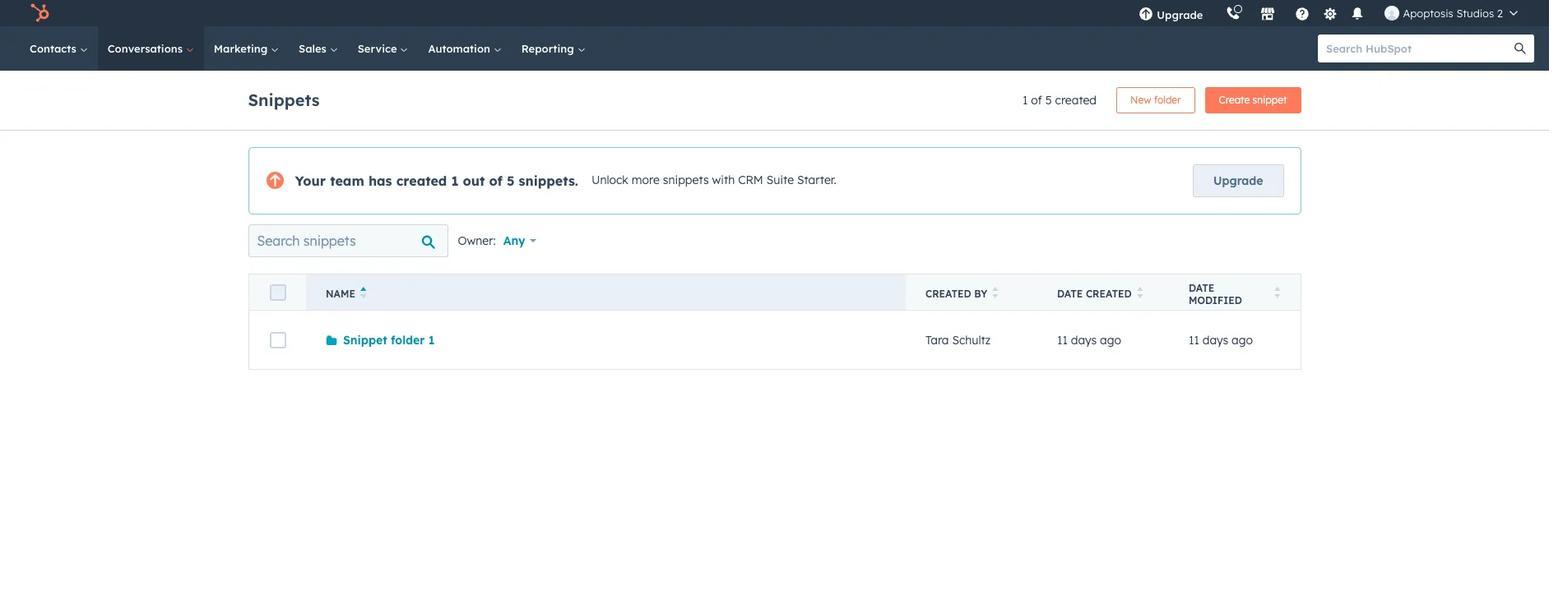 Task type: describe. For each thing, give the bounding box(es) containing it.
new
[[1131, 94, 1152, 106]]

crm
[[738, 173, 764, 188]]

apoptosis studios 2
[[1404, 7, 1504, 20]]

snippet
[[343, 333, 387, 348]]

apoptosis studios 2 button
[[1376, 0, 1528, 26]]

date created button
[[1038, 274, 1169, 311]]

reporting
[[522, 42, 577, 55]]

press to sort. image
[[993, 287, 999, 299]]

1 horizontal spatial 1
[[451, 173, 459, 189]]

tara schultz image
[[1385, 6, 1400, 21]]

new folder
[[1131, 94, 1182, 106]]

tara
[[926, 333, 949, 348]]

unlock more snippets with crm suite starter.
[[592, 173, 837, 188]]

calling icon button
[[1220, 2, 1248, 24]]

2
[[1498, 7, 1504, 20]]

hubspot image
[[30, 3, 49, 23]]

service link
[[348, 26, 418, 71]]

help button
[[1289, 0, 1317, 26]]

press to sort. element for modified
[[1275, 287, 1281, 301]]

date for date created
[[1058, 288, 1083, 300]]

1 days from the left
[[1071, 333, 1097, 348]]

search button
[[1507, 35, 1535, 63]]

marketplaces button
[[1251, 0, 1286, 26]]

out
[[463, 173, 485, 189]]

created by
[[926, 288, 988, 300]]

folder for snippet
[[391, 333, 425, 348]]

calling icon image
[[1227, 7, 1241, 21]]

1 ago from the left
[[1100, 333, 1122, 348]]

any button
[[503, 225, 548, 258]]

created for 5
[[1056, 93, 1097, 108]]

tara schultz
[[926, 333, 991, 348]]

your team has created 1 out of 5 snippets.
[[295, 173, 579, 189]]

notifications image
[[1351, 7, 1366, 22]]

0 vertical spatial upgrade
[[1157, 8, 1204, 21]]

service
[[358, 42, 400, 55]]

1 inside snippets banner
[[1023, 93, 1028, 108]]

contacts
[[30, 42, 80, 55]]

2 vertical spatial 1
[[429, 333, 435, 348]]

0 horizontal spatial 5
[[507, 173, 515, 189]]

settings link
[[1320, 5, 1341, 22]]

date modified
[[1189, 282, 1243, 307]]

1 11 days ago from the left
[[1058, 333, 1122, 348]]

suite
[[767, 173, 794, 188]]

upgrade image
[[1139, 7, 1154, 22]]

owner:
[[458, 234, 496, 249]]

created
[[926, 288, 972, 300]]

ascending sort. press to sort descending. element
[[360, 287, 367, 301]]

studios
[[1457, 7, 1495, 20]]

more
[[632, 173, 660, 188]]

hubspot link
[[20, 3, 62, 23]]

press to sort. element for created
[[1137, 287, 1143, 301]]

1 11 from the left
[[1058, 333, 1068, 348]]

create snippet button
[[1205, 87, 1302, 114]]

snippet
[[1253, 94, 1288, 106]]

automation
[[428, 42, 494, 55]]

menu containing apoptosis studios 2
[[1128, 0, 1530, 26]]



Task type: locate. For each thing, give the bounding box(es) containing it.
with
[[712, 173, 735, 188]]

schultz
[[953, 333, 991, 348]]

1 of 5 created
[[1023, 93, 1097, 108]]

1 horizontal spatial 11
[[1189, 333, 1200, 348]]

date inside date modified
[[1189, 282, 1215, 294]]

11 down the modified
[[1189, 333, 1200, 348]]

2 press to sort. image from the left
[[1275, 287, 1281, 299]]

1 horizontal spatial upgrade
[[1214, 174, 1264, 188]]

marketing link
[[204, 26, 289, 71]]

0 horizontal spatial of
[[489, 173, 503, 189]]

any
[[503, 234, 526, 249]]

your
[[295, 173, 326, 189]]

press to sort. element right by
[[993, 287, 999, 301]]

2 11 days ago from the left
[[1189, 333, 1254, 348]]

2 days from the left
[[1203, 333, 1229, 348]]

sales
[[299, 42, 330, 55]]

11 days ago
[[1058, 333, 1122, 348], [1189, 333, 1254, 348]]

name button
[[306, 274, 906, 311]]

automation link
[[418, 26, 512, 71]]

1 vertical spatial 1
[[451, 173, 459, 189]]

1 horizontal spatial folder
[[1154, 94, 1182, 106]]

notifications button
[[1344, 0, 1372, 26]]

sales link
[[289, 26, 348, 71]]

11
[[1058, 333, 1068, 348], [1189, 333, 1200, 348]]

1 horizontal spatial of
[[1031, 93, 1043, 108]]

folder
[[1154, 94, 1182, 106], [391, 333, 425, 348]]

days down the modified
[[1203, 333, 1229, 348]]

folder right snippet
[[391, 333, 425, 348]]

1
[[1023, 93, 1028, 108], [451, 173, 459, 189], [429, 333, 435, 348]]

0 horizontal spatial 11 days ago
[[1058, 333, 1122, 348]]

press to sort. element inside date modified button
[[1275, 287, 1281, 301]]

menu item
[[1215, 0, 1218, 26]]

0 horizontal spatial press to sort. image
[[1137, 287, 1143, 299]]

0 horizontal spatial upgrade
[[1157, 8, 1204, 21]]

ago down date created button
[[1100, 333, 1122, 348]]

2 press to sort. element from the left
[[1137, 287, 1143, 301]]

folder inside button
[[1154, 94, 1182, 106]]

Search HubSpot search field
[[1318, 35, 1520, 63]]

1 press to sort. element from the left
[[993, 287, 999, 301]]

0 horizontal spatial press to sort. element
[[993, 287, 999, 301]]

created inside button
[[1086, 288, 1132, 300]]

by
[[975, 288, 988, 300]]

1 press to sort. image from the left
[[1137, 287, 1143, 299]]

5
[[1046, 93, 1052, 108], [507, 173, 515, 189]]

settings image
[[1323, 7, 1338, 22]]

press to sort. image for modified
[[1275, 287, 1281, 299]]

press to sort. element inside date created button
[[1137, 287, 1143, 301]]

2 horizontal spatial 1
[[1023, 93, 1028, 108]]

new folder button
[[1117, 87, 1195, 114]]

press to sort. image for created
[[1137, 287, 1143, 299]]

modified
[[1189, 294, 1243, 307]]

1 horizontal spatial days
[[1203, 333, 1229, 348]]

date modified button
[[1169, 274, 1301, 311]]

0 vertical spatial created
[[1056, 93, 1097, 108]]

2 11 from the left
[[1189, 333, 1200, 348]]

0 horizontal spatial 1
[[429, 333, 435, 348]]

3 press to sort. element from the left
[[1275, 287, 1281, 301]]

help image
[[1296, 7, 1311, 22]]

0 horizontal spatial ago
[[1100, 333, 1122, 348]]

create snippet
[[1219, 94, 1288, 106]]

0 vertical spatial folder
[[1154, 94, 1182, 106]]

press to sort. image
[[1137, 287, 1143, 299], [1275, 287, 1281, 299]]

1 vertical spatial 5
[[507, 173, 515, 189]]

1 vertical spatial created
[[396, 173, 447, 189]]

of inside snippets banner
[[1031, 93, 1043, 108]]

0 horizontal spatial folder
[[391, 333, 425, 348]]

1 vertical spatial folder
[[391, 333, 425, 348]]

11 days ago down date created
[[1058, 333, 1122, 348]]

press to sort. element right date modified
[[1275, 287, 1281, 301]]

press to sort. element for by
[[993, 287, 999, 301]]

apoptosis
[[1404, 7, 1454, 20]]

1 horizontal spatial press to sort. element
[[1137, 287, 1143, 301]]

1 horizontal spatial 5
[[1046, 93, 1052, 108]]

0 vertical spatial 5
[[1046, 93, 1052, 108]]

ago
[[1100, 333, 1122, 348], [1232, 333, 1254, 348]]

snippet folder 1 button
[[326, 333, 435, 348]]

marketplaces image
[[1261, 7, 1276, 22]]

days
[[1071, 333, 1097, 348], [1203, 333, 1229, 348]]

1 vertical spatial of
[[489, 173, 503, 189]]

1 horizontal spatial date
[[1189, 282, 1215, 294]]

of
[[1031, 93, 1043, 108], [489, 173, 503, 189]]

Search search field
[[248, 225, 448, 258]]

menu
[[1128, 0, 1530, 26]]

days down date created
[[1071, 333, 1097, 348]]

11 days ago down the modified
[[1189, 333, 1254, 348]]

press to sort. image right date created
[[1137, 287, 1143, 299]]

press to sort. image inside date modified button
[[1275, 287, 1281, 299]]

snippet folder 1
[[343, 333, 435, 348]]

1 horizontal spatial press to sort. image
[[1275, 287, 1281, 299]]

marketing
[[214, 42, 271, 55]]

date
[[1189, 282, 1215, 294], [1058, 288, 1083, 300]]

0 vertical spatial of
[[1031, 93, 1043, 108]]

upgrade down create
[[1214, 174, 1264, 188]]

2 horizontal spatial press to sort. element
[[1275, 287, 1281, 301]]

upgrade right upgrade icon
[[1157, 8, 1204, 21]]

starter.
[[797, 173, 837, 188]]

5 inside snippets banner
[[1046, 93, 1052, 108]]

created for has
[[396, 173, 447, 189]]

snippets banner
[[248, 82, 1302, 114]]

has
[[369, 173, 392, 189]]

2 vertical spatial created
[[1086, 288, 1132, 300]]

created
[[1056, 93, 1097, 108], [396, 173, 447, 189], [1086, 288, 1132, 300]]

upgrade
[[1157, 8, 1204, 21], [1214, 174, 1264, 188]]

press to sort. element
[[993, 287, 999, 301], [1137, 287, 1143, 301], [1275, 287, 1281, 301]]

11 down date created
[[1058, 333, 1068, 348]]

created inside snippets banner
[[1056, 93, 1097, 108]]

unlock
[[592, 173, 629, 188]]

date created
[[1058, 288, 1132, 300]]

press to sort. image inside date created button
[[1137, 287, 1143, 299]]

search image
[[1515, 43, 1527, 54]]

name
[[326, 288, 355, 300]]

press to sort. image right date modified
[[1275, 287, 1281, 299]]

1 horizontal spatial 11 days ago
[[1189, 333, 1254, 348]]

0 vertical spatial 1
[[1023, 93, 1028, 108]]

folder for new
[[1154, 94, 1182, 106]]

0 horizontal spatial 11
[[1058, 333, 1068, 348]]

contacts link
[[20, 26, 98, 71]]

ago down the modified
[[1232, 333, 1254, 348]]

2 ago from the left
[[1232, 333, 1254, 348]]

folder right "new"
[[1154, 94, 1182, 106]]

press to sort. element right date created
[[1137, 287, 1143, 301]]

upgrade link
[[1193, 165, 1284, 198]]

snippets
[[663, 173, 709, 188]]

create
[[1219, 94, 1250, 106]]

1 vertical spatial upgrade
[[1214, 174, 1264, 188]]

created by button
[[906, 274, 1038, 311]]

press to sort. element inside created by button
[[993, 287, 999, 301]]

ascending sort. press to sort descending. image
[[360, 287, 367, 299]]

1 horizontal spatial ago
[[1232, 333, 1254, 348]]

0 horizontal spatial days
[[1071, 333, 1097, 348]]

team
[[330, 173, 364, 189]]

0 horizontal spatial date
[[1058, 288, 1083, 300]]

date for date modified
[[1189, 282, 1215, 294]]

reporting link
[[512, 26, 595, 71]]

conversations
[[108, 42, 186, 55]]

conversations link
[[98, 26, 204, 71]]

snippets.
[[519, 173, 579, 189]]

snippets
[[248, 89, 320, 110]]



Task type: vqa. For each thing, say whether or not it's contained in the screenshot.
Sales
yes



